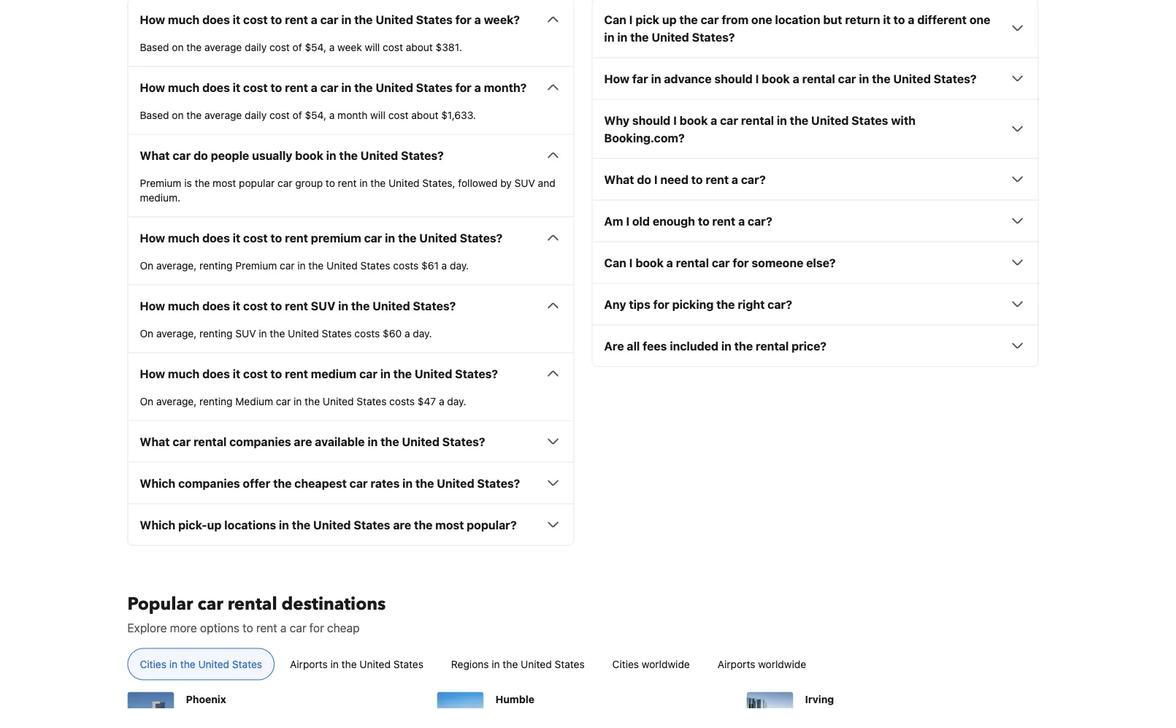 Task type: locate. For each thing, give the bounding box(es) containing it.
1 vertical spatial on
[[140, 327, 154, 339]]

1 vertical spatial renting
[[199, 327, 233, 339]]

for
[[456, 12, 472, 26], [456, 80, 472, 94], [733, 256, 749, 269], [654, 297, 670, 311], [310, 621, 324, 635]]

can inside can i pick up the car from one location but return it to a different one in in the united states?
[[604, 12, 627, 26]]

1 vertical spatial average
[[205, 109, 242, 121]]

to right options
[[243, 621, 253, 635]]

renting for how much does it cost to rent suv in the united states?
[[199, 327, 233, 339]]

popular
[[127, 592, 193, 616]]

and
[[538, 177, 556, 189]]

states inside dropdown button
[[354, 518, 390, 532]]

1 based from the top
[[140, 41, 169, 53]]

states down rates
[[354, 518, 390, 532]]

airports for airports in the united states
[[290, 658, 328, 670]]

car?
[[741, 172, 766, 186], [748, 214, 773, 228], [768, 297, 793, 311]]

a left month
[[329, 109, 335, 121]]

0 vertical spatial average
[[205, 41, 242, 53]]

cheapest
[[295, 476, 347, 490]]

1 vertical spatial on
[[172, 109, 184, 121]]

based for how much does it cost to rent a car in the united states for a week?
[[140, 41, 169, 53]]

on average, renting suv in the united states costs $60 a day.
[[140, 327, 432, 339]]

am i old enough to rent a car?
[[604, 214, 773, 228]]

it down popular
[[233, 231, 240, 245]]

2 vertical spatial suv
[[235, 327, 256, 339]]

average for how much does it cost to rent a car in the united states for a month?
[[205, 109, 242, 121]]

0 vertical spatial on
[[172, 41, 184, 53]]

2 cities from the left
[[613, 658, 639, 670]]

popular?
[[467, 518, 517, 532]]

2 daily from the top
[[245, 109, 267, 121]]

0 horizontal spatial one
[[752, 12, 773, 26]]

2 vertical spatial day.
[[447, 395, 466, 407]]

it inside 'dropdown button'
[[233, 80, 240, 94]]

should inside why should i book a car rental in the united states with booking.com?
[[633, 113, 671, 127]]

1 vertical spatial costs
[[355, 327, 380, 339]]

0 vertical spatial of
[[293, 41, 302, 53]]

1 on from the top
[[172, 41, 184, 53]]

what car do people usually book in the united states?
[[140, 148, 444, 162]]

average, for how much does it cost to rent premium car in the united states?
[[156, 259, 197, 271]]

which for which pick-up locations in the united states are the most popular?
[[140, 518, 176, 532]]

for up "$381."
[[456, 12, 472, 26]]

1 vertical spatial $54,
[[305, 109, 327, 121]]

0 vertical spatial most
[[213, 177, 236, 189]]

can for can i pick up the car from one location but return it to a different one in in the united states?
[[604, 12, 627, 26]]

1 horizontal spatial cities
[[613, 658, 639, 670]]

rent up based on the average daily cost of $54, a month will cost about $1,633.
[[285, 80, 308, 94]]

car? down why should i book a car rental in the united states with booking.com?
[[741, 172, 766, 186]]

it right return
[[883, 12, 891, 26]]

0 vertical spatial will
[[365, 41, 380, 53]]

costs left the $61
[[393, 259, 419, 271]]

0 vertical spatial can
[[604, 12, 627, 26]]

2 average from the top
[[205, 109, 242, 121]]

do left people
[[194, 148, 208, 162]]

a down why should i book a car rental in the united states with booking.com?
[[732, 172, 739, 186]]

to inside premium is the most popular car group to rent in the united states, followed by suv and medium.
[[326, 177, 335, 189]]

to right the need
[[692, 172, 703, 186]]

how for how much does it cost to rent medium car in the united states?
[[140, 367, 165, 380]]

1 cities from the left
[[140, 658, 167, 670]]

irving
[[805, 693, 834, 705]]

2 on from the top
[[172, 109, 184, 121]]

phoenix link
[[127, 680, 352, 709]]

car? right right
[[768, 297, 793, 311]]

1 horizontal spatial do
[[637, 172, 652, 186]]

medium
[[235, 395, 273, 407]]

4 much from the top
[[168, 299, 200, 312]]

for inside 'dropdown button'
[[456, 80, 472, 94]]

a up based on the average daily cost of $54, a week will cost about $381.
[[311, 12, 318, 26]]

book inside why should i book a car rental in the united states with booking.com?
[[680, 113, 708, 127]]

0 horizontal spatial airports
[[290, 658, 328, 670]]

it
[[233, 12, 240, 26], [883, 12, 891, 26], [233, 80, 240, 94], [233, 231, 240, 245], [233, 299, 240, 312], [233, 367, 240, 380]]

1 vertical spatial about
[[412, 109, 439, 121]]

1 vertical spatial do
[[637, 172, 652, 186]]

of down the "how much does it cost to rent a car in the united states for a week?"
[[293, 41, 302, 53]]

costs for premium
[[393, 259, 419, 271]]

one right from
[[752, 12, 773, 26]]

on for how much does it cost to rent premium car in the united states?
[[140, 259, 154, 271]]

can i book a rental car for someone else?
[[604, 256, 836, 269]]

in inside "button"
[[169, 658, 178, 670]]

on for how much does it cost to rent medium car in the united states?
[[140, 395, 154, 407]]

the
[[354, 12, 373, 26], [680, 12, 698, 26], [631, 30, 649, 44], [187, 41, 202, 53], [872, 71, 891, 85], [354, 80, 373, 94], [187, 109, 202, 121], [790, 113, 809, 127], [339, 148, 358, 162], [195, 177, 210, 189], [371, 177, 386, 189], [398, 231, 417, 245], [309, 259, 324, 271], [717, 297, 735, 311], [351, 299, 370, 312], [270, 327, 285, 339], [735, 339, 753, 353], [393, 367, 412, 380], [305, 395, 320, 407], [381, 434, 399, 448], [273, 476, 292, 490], [416, 476, 434, 490], [292, 518, 311, 532], [414, 518, 433, 532], [180, 658, 196, 670], [342, 658, 357, 670], [503, 658, 518, 670]]

1 horizontal spatial premium
[[235, 259, 277, 271]]

car inside 'dropdown button'
[[320, 80, 339, 94]]

does
[[202, 12, 230, 26], [202, 80, 230, 94], [202, 231, 230, 245], [202, 299, 230, 312], [202, 367, 230, 380]]

2 average, from the top
[[156, 327, 197, 339]]

about left $1,633.
[[412, 109, 439, 121]]

followed
[[458, 177, 498, 189]]

0 vertical spatial which
[[140, 476, 176, 490]]

2 of from the top
[[293, 109, 302, 121]]

in inside why should i book a car rental in the united states with booking.com?
[[777, 113, 787, 127]]

premium
[[311, 231, 361, 245]]

2 based from the top
[[140, 109, 169, 121]]

week
[[338, 41, 362, 53]]

2 which from the top
[[140, 518, 176, 532]]

which inside dropdown button
[[140, 518, 176, 532]]

does for how much does it cost to rent suv in the united states?
[[202, 299, 230, 312]]

humble
[[496, 693, 535, 705]]

book up why should i book a car rental in the united states with booking.com?
[[762, 71, 790, 85]]

any tips for picking the right car?
[[604, 297, 793, 311]]

5 much from the top
[[168, 367, 200, 380]]

states?
[[692, 30, 735, 44], [934, 71, 977, 85], [401, 148, 444, 162], [460, 231, 503, 245], [413, 299, 456, 312], [455, 367, 498, 380], [442, 434, 485, 448], [477, 476, 520, 490]]

2 airports from the left
[[718, 658, 756, 670]]

renting for how much does it cost to rent premium car in the united states?
[[199, 259, 233, 271]]

are left the available
[[294, 434, 312, 448]]

0 horizontal spatial premium
[[140, 177, 182, 189]]

$54, down the "how much does it cost to rent a car in the united states for a week?"
[[305, 41, 327, 53]]

0 vertical spatial about
[[406, 41, 433, 53]]

1 horizontal spatial worldwide
[[758, 658, 807, 670]]

0 vertical spatial day.
[[450, 259, 469, 271]]

0 horizontal spatial should
[[633, 113, 671, 127]]

daily
[[245, 41, 267, 53], [245, 109, 267, 121]]

2 $54, from the top
[[305, 109, 327, 121]]

1 vertical spatial of
[[293, 109, 302, 121]]

rental inside popular car rental destinations explore more options to rent a car for cheap
[[228, 592, 277, 616]]

a left different
[[908, 12, 915, 26]]

to right enough
[[698, 214, 710, 228]]

0 vertical spatial average,
[[156, 259, 197, 271]]

0 horizontal spatial do
[[194, 148, 208, 162]]

included
[[670, 339, 719, 353]]

1 vertical spatial based
[[140, 109, 169, 121]]

1 horizontal spatial up
[[662, 12, 677, 26]]

cost up usually
[[270, 109, 290, 121]]

1 does from the top
[[202, 12, 230, 26]]

popular
[[239, 177, 275, 189]]

rent up the on average, renting premium car in the united states costs $61 a day. on the left
[[285, 231, 308, 245]]

i left pick in the top of the page
[[629, 12, 633, 26]]

it for how much does it cost to rent a car in the united states for a month?
[[233, 80, 240, 94]]

companies down medium
[[229, 434, 291, 448]]

0 horizontal spatial are
[[294, 434, 312, 448]]

0 vertical spatial what
[[140, 148, 170, 162]]

0 vertical spatial on
[[140, 259, 154, 271]]

$54, down how much does it cost to rent a car in the united states for a month? at the top of page
[[305, 109, 327, 121]]

what for what car do people usually book in the united states?
[[140, 148, 170, 162]]

3 does from the top
[[202, 231, 230, 245]]

1 worldwide from the left
[[642, 658, 690, 670]]

car inside premium is the most popular car group to rent in the united states, followed by suv and medium.
[[278, 177, 293, 189]]

2 vertical spatial average,
[[156, 395, 197, 407]]

0 horizontal spatial worldwide
[[642, 658, 690, 670]]

to right group
[[326, 177, 335, 189]]

one
[[752, 12, 773, 26], [970, 12, 991, 26]]

to up "on average, renting suv in the united states costs $60 a day."
[[271, 299, 282, 312]]

suv inside premium is the most popular car group to rent in the united states, followed by suv and medium.
[[515, 177, 535, 189]]

airports worldwide button
[[705, 648, 819, 680]]

2 does from the top
[[202, 80, 230, 94]]

to up based on the average daily cost of $54, a month will cost about $1,633.
[[271, 80, 282, 94]]

any tips for picking the right car? button
[[604, 295, 1027, 313]]

airports in the united states button
[[278, 648, 436, 680]]

united inside 'dropdown button'
[[376, 80, 413, 94]]

1 vertical spatial should
[[633, 113, 671, 127]]

but
[[824, 12, 843, 26]]

cities worldwide button
[[600, 648, 703, 680]]

day. right $47
[[447, 395, 466, 407]]

on for how much does it cost to rent a car in the united states for a week?
[[172, 41, 184, 53]]

$1,633.
[[441, 109, 476, 121]]

book down advance
[[680, 113, 708, 127]]

0 vertical spatial do
[[194, 148, 208, 162]]

states up $1,633.
[[416, 80, 453, 94]]

someone
[[752, 256, 804, 269]]

1 vertical spatial can
[[604, 256, 627, 269]]

0 vertical spatial costs
[[393, 259, 419, 271]]

1 average, from the top
[[156, 259, 197, 271]]

do
[[194, 148, 208, 162], [637, 172, 652, 186]]

how inside 'dropdown button'
[[140, 80, 165, 94]]

how much does it cost to rent suv in the united states?
[[140, 299, 456, 312]]

states
[[416, 12, 453, 26], [416, 80, 453, 94], [852, 113, 889, 127], [360, 259, 391, 271], [322, 327, 352, 339], [357, 395, 387, 407], [354, 518, 390, 532], [232, 658, 262, 670], [394, 658, 424, 670], [555, 658, 585, 670]]

rent down what car do people usually book in the united states? dropdown button
[[338, 177, 357, 189]]

cities
[[140, 658, 167, 670], [613, 658, 639, 670]]

states left with at the right of page
[[852, 113, 889, 127]]

with
[[891, 113, 916, 127]]

$54, for week?
[[305, 41, 327, 53]]

it up people
[[233, 80, 240, 94]]

0 horizontal spatial most
[[213, 177, 236, 189]]

about left "$381."
[[406, 41, 433, 53]]

3 much from the top
[[168, 231, 200, 245]]

1 vertical spatial premium
[[235, 259, 277, 271]]

far
[[633, 71, 648, 85]]

for left cheap
[[310, 621, 324, 635]]

0 vertical spatial daily
[[245, 41, 267, 53]]

4 does from the top
[[202, 299, 230, 312]]

2 on from the top
[[140, 327, 154, 339]]

5 does from the top
[[202, 367, 230, 380]]

0 vertical spatial $54,
[[305, 41, 327, 53]]

how much does it cost to rent a car in the united states for a week? button
[[140, 10, 562, 28]]

on
[[172, 41, 184, 53], [172, 109, 184, 121]]

1 horizontal spatial airports
[[718, 658, 756, 670]]

rent
[[285, 12, 308, 26], [285, 80, 308, 94], [706, 172, 729, 186], [338, 177, 357, 189], [713, 214, 736, 228], [285, 231, 308, 245], [285, 299, 308, 312], [285, 367, 308, 380], [256, 621, 277, 635]]

1 average from the top
[[205, 41, 242, 53]]

rent inside premium is the most popular car group to rent in the united states, followed by suv and medium.
[[338, 177, 357, 189]]

which inside dropdown button
[[140, 476, 176, 490]]

much
[[168, 12, 200, 26], [168, 80, 200, 94], [168, 231, 200, 245], [168, 299, 200, 312], [168, 367, 200, 380]]

1 which from the top
[[140, 476, 176, 490]]

on
[[140, 259, 154, 271], [140, 327, 154, 339], [140, 395, 154, 407]]

1 can from the top
[[604, 12, 627, 26]]

how for how much does it cost to rent suv in the united states?
[[140, 299, 165, 312]]

0 horizontal spatial suv
[[235, 327, 256, 339]]

much for how much does it cost to rent a car in the united states for a month?
[[168, 80, 200, 94]]

cost down the "how much does it cost to rent a car in the united states for a week?"
[[270, 41, 290, 53]]

2 can from the top
[[604, 256, 627, 269]]

the inside "button"
[[180, 658, 196, 670]]

0 vertical spatial car?
[[741, 172, 766, 186]]

premium up how much does it cost to rent suv in the united states?
[[235, 259, 277, 271]]

average, for how much does it cost to rent medium car in the united states?
[[156, 395, 197, 407]]

1 $54, from the top
[[305, 41, 327, 53]]

more
[[170, 621, 197, 635]]

0 horizontal spatial up
[[207, 518, 222, 532]]

pick-
[[178, 518, 207, 532]]

how much does it cost to rent a car in the united states for a month?
[[140, 80, 527, 94]]

average, for how much does it cost to rent suv in the united states?
[[156, 327, 197, 339]]

cities inside button
[[613, 658, 639, 670]]

should right advance
[[715, 71, 753, 85]]

regions in the united states button
[[439, 648, 597, 680]]

cost up based on the average daily cost of $54, a month will cost about $1,633.
[[243, 80, 268, 94]]

1 renting from the top
[[199, 259, 233, 271]]

2 vertical spatial on
[[140, 395, 154, 407]]

based on the average daily cost of $54, a month will cost about $1,633.
[[140, 109, 476, 121]]

3 on from the top
[[140, 395, 154, 407]]

2 vertical spatial costs
[[389, 395, 415, 407]]

1 vertical spatial companies
[[178, 476, 240, 490]]

can up any
[[604, 256, 627, 269]]

a left month? on the left of page
[[475, 80, 481, 94]]

do left the need
[[637, 172, 652, 186]]

1 on from the top
[[140, 259, 154, 271]]

rates
[[371, 476, 400, 490]]

car? up someone
[[748, 214, 773, 228]]

much for how much does it cost to rent suv in the united states?
[[168, 299, 200, 312]]

tab list
[[116, 648, 1051, 681]]

2 worldwide from the left
[[758, 658, 807, 670]]

1 vertical spatial car?
[[748, 214, 773, 228]]

cost up based on the average daily cost of $54, a week will cost about $381.
[[243, 12, 268, 26]]

1 horizontal spatial suv
[[311, 299, 336, 312]]

renting
[[199, 259, 233, 271], [199, 327, 233, 339], [199, 395, 233, 407]]

will for month?
[[370, 109, 386, 121]]

states inside "button"
[[232, 658, 262, 670]]

1 vertical spatial are
[[393, 518, 411, 532]]

0 vertical spatial suv
[[515, 177, 535, 189]]

is
[[184, 177, 192, 189]]

united inside why should i book a car rental in the united states with booking.com?
[[812, 113, 849, 127]]

suv
[[515, 177, 535, 189], [311, 299, 336, 312], [235, 327, 256, 339]]

does inside 'dropdown button'
[[202, 80, 230, 94]]

states down how much does it cost to rent suv in the united states? dropdown button
[[322, 327, 352, 339]]

up left "locations"
[[207, 518, 222, 532]]

should up booking.com?
[[633, 113, 671, 127]]

return
[[845, 12, 881, 26]]

1 horizontal spatial should
[[715, 71, 753, 85]]

1 vertical spatial average,
[[156, 327, 197, 339]]

suv right by
[[515, 177, 535, 189]]

one right different
[[970, 12, 991, 26]]

0 horizontal spatial cities
[[140, 658, 167, 670]]

0 vertical spatial up
[[662, 12, 677, 26]]

costs left $47
[[389, 395, 415, 407]]

day. for how much does it cost to rent medium car in the united states?
[[447, 395, 466, 407]]

how
[[140, 12, 165, 26], [604, 71, 630, 85], [140, 80, 165, 94], [140, 231, 165, 245], [140, 299, 165, 312], [140, 367, 165, 380]]

2 much from the top
[[168, 80, 200, 94]]

will right month
[[370, 109, 386, 121]]

are
[[294, 434, 312, 448], [393, 518, 411, 532]]

1 horizontal spatial one
[[970, 12, 991, 26]]

pick
[[636, 12, 660, 26]]

rent right options
[[256, 621, 277, 635]]

1 vertical spatial suv
[[311, 299, 336, 312]]

1 much from the top
[[168, 12, 200, 26]]

companies up pick-
[[178, 476, 240, 490]]

united inside "button"
[[198, 658, 229, 670]]

up right pick in the top of the page
[[662, 12, 677, 26]]

a down advance
[[711, 113, 718, 127]]

medium.
[[140, 191, 181, 203]]

0 vertical spatial premium
[[140, 177, 182, 189]]

should
[[715, 71, 753, 85], [633, 113, 671, 127]]

3 average, from the top
[[156, 395, 197, 407]]

3 renting from the top
[[199, 395, 233, 407]]

does for how much does it cost to rent a car in the united states for a week?
[[202, 12, 230, 26]]

to right return
[[894, 12, 905, 26]]

how for how much does it cost to rent premium car in the united states?
[[140, 231, 165, 245]]

cities inside "button"
[[140, 658, 167, 670]]

will right week
[[365, 41, 380, 53]]

1 vertical spatial most
[[436, 518, 464, 532]]

what do i need to rent a car?
[[604, 172, 766, 186]]

2 vertical spatial renting
[[199, 395, 233, 407]]

2 horizontal spatial suv
[[515, 177, 535, 189]]

premium
[[140, 177, 182, 189], [235, 259, 277, 271]]

are inside dropdown button
[[393, 518, 411, 532]]

2 vertical spatial what
[[140, 434, 170, 448]]

states? inside can i pick up the car from one location but return it to a different one in in the united states?
[[692, 30, 735, 44]]

a right the $61
[[442, 259, 447, 271]]

are down rates
[[393, 518, 411, 532]]

united
[[376, 12, 413, 26], [652, 30, 689, 44], [894, 71, 931, 85], [376, 80, 413, 94], [812, 113, 849, 127], [361, 148, 398, 162], [389, 177, 420, 189], [420, 231, 457, 245], [327, 259, 358, 271], [373, 299, 410, 312], [288, 327, 319, 339], [415, 367, 452, 380], [323, 395, 354, 407], [402, 434, 440, 448], [437, 476, 475, 490], [313, 518, 351, 532], [198, 658, 229, 670], [360, 658, 391, 670], [521, 658, 552, 670]]

i up booking.com?
[[674, 113, 677, 127]]

0 vertical spatial are
[[294, 434, 312, 448]]

premium up medium.
[[140, 177, 182, 189]]

how much does it cost to rent premium car in the united states?
[[140, 231, 503, 245]]

can left pick in the top of the page
[[604, 12, 627, 26]]

of for how much does it cost to rent a car in the united states for a week?
[[293, 41, 302, 53]]

it up "on average, renting suv in the united states costs $60 a day."
[[233, 299, 240, 312]]

rental inside why should i book a car rental in the united states with booking.com?
[[741, 113, 774, 127]]

will
[[365, 41, 380, 53], [370, 109, 386, 121]]

in
[[341, 12, 352, 26], [604, 30, 615, 44], [618, 30, 628, 44], [651, 71, 662, 85], [859, 71, 870, 85], [341, 80, 352, 94], [777, 113, 787, 127], [326, 148, 337, 162], [360, 177, 368, 189], [385, 231, 395, 245], [298, 259, 306, 271], [338, 299, 349, 312], [259, 327, 267, 339], [722, 339, 732, 353], [380, 367, 391, 380], [294, 395, 302, 407], [368, 434, 378, 448], [403, 476, 413, 490], [279, 518, 289, 532], [169, 658, 178, 670], [331, 658, 339, 670], [492, 658, 500, 670]]

1 airports from the left
[[290, 658, 328, 670]]

will for week?
[[365, 41, 380, 53]]

does for how much does it cost to rent medium car in the united states?
[[202, 367, 230, 380]]

of for how much does it cost to rent a car in the united states for a month?
[[293, 109, 302, 121]]

can
[[604, 12, 627, 26], [604, 256, 627, 269]]

most left popular?
[[436, 518, 464, 532]]

price?
[[792, 339, 827, 353]]

am
[[604, 214, 623, 228]]

to
[[271, 12, 282, 26], [894, 12, 905, 26], [271, 80, 282, 94], [692, 172, 703, 186], [326, 177, 335, 189], [698, 214, 710, 228], [271, 231, 282, 245], [271, 299, 282, 312], [271, 367, 282, 380], [243, 621, 253, 635]]

1 vertical spatial what
[[604, 172, 634, 186]]

average,
[[156, 259, 197, 271], [156, 327, 197, 339], [156, 395, 197, 407]]

2 renting from the top
[[199, 327, 233, 339]]

for up $1,633.
[[456, 80, 472, 94]]

rent inside popular car rental destinations explore more options to rent a car for cheap
[[256, 621, 277, 635]]

1 vertical spatial up
[[207, 518, 222, 532]]

about for month?
[[412, 109, 439, 121]]

a down can i pick up the car from one location but return it to a different one in in the united states?
[[793, 71, 800, 85]]

worldwide for cities worldwide
[[642, 658, 690, 670]]

much for how much does it cost to rent premium car in the united states?
[[168, 231, 200, 245]]

1 horizontal spatial are
[[393, 518, 411, 532]]

i left the need
[[654, 172, 658, 186]]

0 vertical spatial based
[[140, 41, 169, 53]]

why should i book a car rental in the united states with booking.com? button
[[604, 111, 1027, 146]]

a inside popular car rental destinations explore more options to rent a car for cheap
[[280, 621, 287, 635]]

united inside dropdown button
[[313, 518, 351, 532]]

on average, renting medium car in the united states costs $47 a day.
[[140, 395, 466, 407]]

a down the "destinations"
[[280, 621, 287, 635]]

it inside can i pick up the car from one location but return it to a different one in in the united states?
[[883, 12, 891, 26]]

how far in advance should i book a rental car in the united states?
[[604, 71, 977, 85]]

0 vertical spatial renting
[[199, 259, 233, 271]]

1 vertical spatial which
[[140, 518, 176, 532]]

1 horizontal spatial most
[[436, 518, 464, 532]]

1 vertical spatial will
[[370, 109, 386, 121]]

suv down the on average, renting premium car in the united states costs $61 a day. on the left
[[311, 299, 336, 312]]

humble link
[[437, 680, 661, 709]]

costs left "$60"
[[355, 327, 380, 339]]

much inside 'dropdown button'
[[168, 80, 200, 94]]

suv down how much does it cost to rent suv in the united states?
[[235, 327, 256, 339]]

most inside dropdown button
[[436, 518, 464, 532]]

1 vertical spatial daily
[[245, 109, 267, 121]]

$54, for month?
[[305, 109, 327, 121]]

1 of from the top
[[293, 41, 302, 53]]

1 daily from the top
[[245, 41, 267, 53]]



Task type: vqa. For each thing, say whether or not it's contained in the screenshot.


Task type: describe. For each thing, give the bounding box(es) containing it.
cost up "on average, renting suv in the united states costs $60 a day."
[[243, 299, 268, 312]]

for left someone
[[733, 256, 749, 269]]

available
[[315, 434, 365, 448]]

a inside can i pick up the car from one location but return it to a different one in in the united states?
[[908, 12, 915, 26]]

it for how much does it cost to rent a car in the united states for a week?
[[233, 12, 240, 26]]

how much does it cost to rent a car in the united states for a month? button
[[140, 78, 562, 96]]

united inside can i pick up the car from one location but return it to a different one in in the united states?
[[652, 30, 689, 44]]

cities for cities in the united states
[[140, 658, 167, 670]]

medium
[[311, 367, 357, 380]]

0 vertical spatial should
[[715, 71, 753, 85]]

on for how much does it cost to rent suv in the united states?
[[140, 327, 154, 339]]

usually
[[252, 148, 293, 162]]

average for how much does it cost to rent a car in the united states for a week?
[[205, 41, 242, 53]]

month?
[[484, 80, 527, 94]]

fees
[[643, 339, 667, 353]]

how much does it cost to rent suv in the united states? button
[[140, 297, 562, 314]]

do inside what do i need to rent a car? dropdown button
[[637, 172, 652, 186]]

i up 'tips'
[[629, 256, 633, 269]]

are all fees included in the rental price? button
[[604, 337, 1027, 355]]

in inside premium is the most popular car group to rent in the united states, followed by suv and medium.
[[360, 177, 368, 189]]

2 vertical spatial car?
[[768, 297, 793, 311]]

how much does it cost to rent medium car in the united states?
[[140, 367, 498, 380]]

which for which companies offer the cheapest car rates  in the united states?
[[140, 476, 176, 490]]

for inside popular car rental destinations explore more options to rent a car for cheap
[[310, 621, 324, 635]]

how much does it cost to rent premium car in the united states? button
[[140, 229, 562, 246]]

$381.
[[436, 41, 462, 53]]

what for what car rental companies are available in the united states?
[[140, 434, 170, 448]]

people
[[211, 148, 249, 162]]

a inside why should i book a car rental in the united states with booking.com?
[[711, 113, 718, 127]]

book down old
[[636, 256, 664, 269]]

in inside 'dropdown button'
[[341, 80, 352, 94]]

much for how much does it cost to rent medium car in the united states?
[[168, 367, 200, 380]]

to up medium
[[271, 367, 282, 380]]

states,
[[423, 177, 456, 189]]

picking
[[673, 297, 714, 311]]

booking.com?
[[604, 131, 685, 144]]

cost up medium
[[243, 367, 268, 380]]

car inside why should i book a car rental in the united states with booking.com?
[[720, 113, 739, 127]]

daily for how much does it cost to rent a car in the united states for a week?
[[245, 41, 267, 53]]

about for week?
[[406, 41, 433, 53]]

how for how much does it cost to rent a car in the united states for a week?
[[140, 12, 165, 26]]

which companies offer the cheapest car rates  in the united states?
[[140, 476, 520, 490]]

what car do people usually book in the united states? button
[[140, 146, 562, 164]]

locations
[[224, 518, 276, 532]]

to up based on the average daily cost of $54, a week will cost about $381.
[[271, 12, 282, 26]]

it for how much does it cost to rent medium car in the united states?
[[233, 367, 240, 380]]

irving link
[[747, 680, 971, 709]]

what do i need to rent a car? button
[[604, 170, 1027, 188]]

day. for how much does it cost to rent premium car in the united states?
[[450, 259, 469, 271]]

states down the how much does it cost to rent medium car in the united states? dropdown button
[[357, 395, 387, 407]]

car inside can i pick up the car from one location but return it to a different one in in the united states?
[[701, 12, 719, 26]]

premium inside premium is the most popular car group to rent in the united states, followed by suv and medium.
[[140, 177, 182, 189]]

renting for how much does it cost to rent medium car in the united states?
[[199, 395, 233, 407]]

which companies offer the cheapest car rates  in the united states? button
[[140, 474, 562, 492]]

states up "$381."
[[416, 12, 453, 26]]

right
[[738, 297, 765, 311]]

month
[[338, 109, 368, 121]]

states inside 'dropdown button'
[[416, 80, 453, 94]]

a left week
[[329, 41, 335, 53]]

cost right week
[[383, 41, 403, 53]]

how much does it cost to rent medium car in the united states? button
[[140, 365, 562, 382]]

how far in advance should i book a rental car in the united states? button
[[604, 70, 1027, 87]]

on for how much does it cost to rent a car in the united states for a month?
[[172, 109, 184, 121]]

worldwide for airports worldwide
[[758, 658, 807, 670]]

it for how much does it cost to rent premium car in the united states?
[[233, 231, 240, 245]]

are all fees included in the rental price?
[[604, 339, 827, 353]]

different
[[918, 12, 967, 26]]

on average, renting premium car in the united states costs $61 a day.
[[140, 259, 469, 271]]

rent right the need
[[706, 172, 729, 186]]

cost down popular
[[243, 231, 268, 245]]

based for how much does it cost to rent a car in the united states for a month?
[[140, 109, 169, 121]]

explore
[[127, 621, 167, 635]]

cities for cities worldwide
[[613, 658, 639, 670]]

location
[[775, 12, 821, 26]]

does for how much does it cost to rent a car in the united states for a month?
[[202, 80, 230, 94]]

what for what do i need to rent a car?
[[604, 172, 634, 186]]

week?
[[484, 12, 520, 26]]

tab list containing cities in the united states
[[116, 648, 1051, 681]]

in inside dropdown button
[[279, 518, 289, 532]]

which pick-up locations in the united states are the most popular? button
[[140, 516, 562, 533]]

group
[[295, 177, 323, 189]]

car? for am i old enough to rent a car?
[[748, 214, 773, 228]]

rent up can i book a rental car for someone else? in the right top of the page
[[713, 214, 736, 228]]

states inside why should i book a car rental in the united states with booking.com?
[[852, 113, 889, 127]]

to up the on average, renting premium car in the united states costs $61 a day. on the left
[[271, 231, 282, 245]]

are
[[604, 339, 624, 353]]

a right $47
[[439, 395, 445, 407]]

2 one from the left
[[970, 12, 991, 26]]

am i old enough to rent a car? button
[[604, 212, 1027, 230]]

are inside dropdown button
[[294, 434, 312, 448]]

does for how much does it cost to rent premium car in the united states?
[[202, 231, 230, 245]]

airports for airports worldwide
[[718, 658, 756, 670]]

cost inside 'dropdown button'
[[243, 80, 268, 94]]

how for how far in advance should i book a rental car in the united states?
[[604, 71, 630, 85]]

need
[[661, 172, 689, 186]]

regions
[[451, 658, 489, 670]]

which pick-up locations in the united states are the most popular?
[[140, 518, 517, 532]]

i up why should i book a car rental in the united states with booking.com?
[[756, 71, 759, 85]]

airports in the united states
[[290, 658, 424, 670]]

cities in the united states
[[140, 658, 262, 670]]

to inside 'dropdown button'
[[271, 80, 282, 94]]

any
[[604, 297, 627, 311]]

for right 'tips'
[[654, 297, 670, 311]]

states down the how much does it cost to rent premium car in the united states? dropdown button at the top of page
[[360, 259, 391, 271]]

1 vertical spatial day.
[[413, 327, 432, 339]]

the inside why should i book a car rental in the united states with booking.com?
[[790, 113, 809, 127]]

1 one from the left
[[752, 12, 773, 26]]

to inside can i pick up the car from one location but return it to a different one in in the united states?
[[894, 12, 905, 26]]

i left old
[[626, 214, 630, 228]]

a up based on the average daily cost of $54, a month will cost about $1,633.
[[311, 80, 318, 94]]

cost right month
[[388, 109, 409, 121]]

what car rental companies are available in the united states? button
[[140, 433, 562, 450]]

costs for medium
[[389, 395, 415, 407]]

up inside can i pick up the car from one location but return it to a different one in in the united states?
[[662, 12, 677, 26]]

suv inside how much does it cost to rent suv in the united states? dropdown button
[[311, 299, 336, 312]]

advance
[[664, 71, 712, 85]]

much for how much does it cost to rent a car in the united states for a week?
[[168, 12, 200, 26]]

tips
[[629, 297, 651, 311]]

a right "$60"
[[405, 327, 410, 339]]

cities in the united states button
[[127, 648, 275, 680]]

can for can i book a rental car for someone else?
[[604, 256, 627, 269]]

i inside can i pick up the car from one location but return it to a different one in in the united states?
[[629, 12, 633, 26]]

from
[[722, 12, 749, 26]]

i inside why should i book a car rental in the united states with booking.com?
[[674, 113, 677, 127]]

to inside popular car rental destinations explore more options to rent a car for cheap
[[243, 621, 253, 635]]

else?
[[807, 256, 836, 269]]

book up group
[[295, 148, 324, 162]]

rent up based on the average daily cost of $54, a week will cost about $381.
[[285, 12, 308, 26]]

based on the average daily cost of $54, a week will cost about $381.
[[140, 41, 462, 53]]

$60
[[383, 327, 402, 339]]

up inside which pick-up locations in the united states are the most popular? dropdown button
[[207, 518, 222, 532]]

a up can i book a rental car for someone else? in the right top of the page
[[739, 214, 745, 228]]

0 vertical spatial companies
[[229, 434, 291, 448]]

it for how much does it cost to rent suv in the united states?
[[233, 299, 240, 312]]

car? for what do i need to rent a car?
[[741, 172, 766, 186]]

why should i book a car rental in the united states with booking.com?
[[604, 113, 916, 144]]

a down enough
[[667, 256, 673, 269]]

$47
[[418, 395, 436, 407]]

how much does it cost to rent a car in the united states for a week?
[[140, 12, 520, 26]]

cities worldwide
[[613, 658, 690, 670]]

rent inside 'dropdown button'
[[285, 80, 308, 94]]

can i pick up the car from one location but return it to a different one in in the united states? button
[[604, 10, 1027, 46]]

states left regions
[[394, 658, 424, 670]]

rent up "on average, renting suv in the united states costs $60 a day."
[[285, 299, 308, 312]]

offer
[[243, 476, 270, 490]]

why
[[604, 113, 630, 127]]

daily for how much does it cost to rent a car in the united states for a month?
[[245, 109, 267, 121]]

cheap
[[327, 621, 360, 635]]

old
[[633, 214, 650, 228]]

airports worldwide
[[718, 658, 807, 670]]

phoenix
[[186, 693, 226, 705]]

a left week?
[[475, 12, 481, 26]]

by
[[501, 177, 512, 189]]

rent up on average, renting medium car in the united states costs $47 a day.
[[285, 367, 308, 380]]

all
[[627, 339, 640, 353]]

united inside premium is the most popular car group to rent in the united states, followed by suv and medium.
[[389, 177, 420, 189]]

states up humble link
[[555, 658, 585, 670]]

the inside 'dropdown button'
[[354, 80, 373, 94]]

most inside premium is the most popular car group to rent in the united states, followed by suv and medium.
[[213, 177, 236, 189]]

how for how much does it cost to rent a car in the united states for a month?
[[140, 80, 165, 94]]

do inside what car do people usually book in the united states? dropdown button
[[194, 148, 208, 162]]

can i book a rental car for someone else? button
[[604, 254, 1027, 271]]



